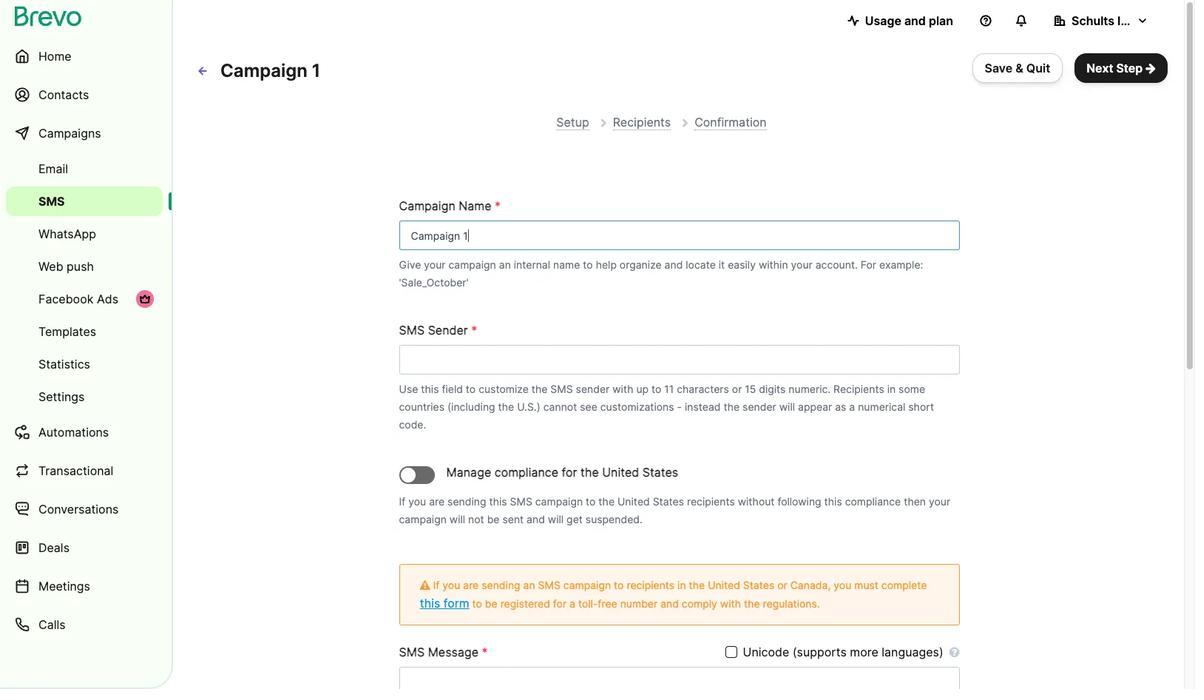 Task type: locate. For each thing, give the bounding box(es) containing it.
email
[[38, 161, 68, 176]]

recipients
[[688, 495, 735, 508], [627, 579, 675, 591]]

1 horizontal spatial you
[[443, 579, 461, 591]]

are
[[429, 495, 445, 508], [463, 579, 479, 591]]

will left not
[[450, 513, 466, 525]]

0 horizontal spatial or
[[733, 383, 743, 395]]

* right sender
[[472, 323, 478, 337]]

calls link
[[6, 607, 163, 642]]

comply
[[682, 597, 718, 610]]

if for campaign
[[399, 495, 406, 508]]

to left '11'
[[652, 383, 662, 395]]

your right within
[[792, 258, 813, 271]]

an inside the if you are sending an sms campaign to recipients in the united states or canada, you must complete this form to be registered for a toll-free number and comply with the regulations.
[[524, 579, 536, 591]]

automations
[[38, 425, 109, 440]]

0 horizontal spatial *
[[472, 323, 478, 337]]

this
[[421, 383, 439, 395], [490, 495, 507, 508], [825, 495, 843, 508], [420, 596, 441, 611]]

and left locate at the right top of page
[[665, 258, 683, 271]]

sms up sent
[[510, 495, 533, 508]]

sms inside use this field to customize the sms sender with up to 11 characters or 15 digits numeric. recipients in some countries (including the u.s.) cannot see customizations - instead the sender will appear as a numerical short code.
[[551, 383, 573, 395]]

1 horizontal spatial if
[[433, 579, 440, 591]]

0 vertical spatial if
[[399, 495, 406, 508]]

2 vertical spatial united
[[708, 579, 741, 591]]

in inside use this field to customize the sms sender with up to 11 characters or 15 digits numeric. recipients in some countries (including the u.s.) cannot see customizations - instead the sender will appear as a numerical short code.
[[888, 383, 896, 395]]

0 horizontal spatial with
[[613, 383, 634, 395]]

campaign up 'sale_october'
[[449, 258, 496, 271]]

0 vertical spatial in
[[888, 383, 896, 395]]

this up sent
[[490, 495, 507, 508]]

facebook ads link
[[6, 284, 163, 314]]

get
[[567, 513, 583, 525]]

0 horizontal spatial are
[[429, 495, 445, 508]]

for up get
[[562, 465, 578, 480]]

inc
[[1118, 13, 1136, 28]]

sending up registered
[[482, 579, 521, 591]]

an left internal
[[499, 258, 511, 271]]

1 horizontal spatial recipients
[[688, 495, 735, 508]]

this form alert
[[399, 564, 960, 625]]

1 vertical spatial or
[[778, 579, 788, 591]]

states inside the if you are sending an sms campaign to recipients in the united states or canada, you must complete this form to be registered for a toll-free number and comply with the regulations.
[[744, 579, 775, 591]]

campaign up get
[[536, 495, 583, 508]]

compliance left then
[[846, 495, 902, 508]]

for inside the if you are sending an sms campaign to recipients in the united states or canada, you must complete this form to be registered for a toll-free number and comply with the regulations.
[[553, 597, 567, 610]]

confirmation link
[[695, 115, 767, 130]]

1 vertical spatial with
[[721, 597, 742, 610]]

an
[[499, 258, 511, 271], [524, 579, 536, 591]]

0 vertical spatial campaign
[[221, 60, 308, 81]]

0 vertical spatial for
[[562, 465, 578, 480]]

and right sent
[[527, 513, 545, 525]]

1 horizontal spatial with
[[721, 597, 742, 610]]

0 vertical spatial be
[[487, 513, 500, 525]]

it
[[719, 258, 725, 271]]

conversations link
[[6, 491, 163, 527]]

will left get
[[548, 513, 564, 525]]

recipients
[[613, 115, 671, 130], [834, 383, 885, 395]]

0 vertical spatial sending
[[448, 495, 487, 508]]

complete
[[882, 579, 928, 591]]

and inside the if you are sending an sms campaign to recipients in the united states or canada, you must complete this form to be registered for a toll-free number and comply with the regulations.
[[661, 597, 679, 610]]

campaign inside the if you are sending an sms campaign to recipients in the united states or canada, you must complete this form to be registered for a toll-free number and comply with the regulations.
[[564, 579, 611, 591]]

account.
[[816, 258, 858, 271]]

campaign up toll-
[[564, 579, 611, 591]]

0 vertical spatial with
[[613, 383, 634, 395]]

None text field
[[399, 667, 960, 689]]

facebook
[[38, 292, 94, 306]]

1 vertical spatial be
[[485, 597, 498, 610]]

sending inside if you are sending this sms campaign to the united states recipients without following this compliance then your campaign will not be sent and will get suspended.
[[448, 495, 487, 508]]

be right not
[[487, 513, 500, 525]]

you inside if you are sending this sms campaign to the united states recipients without following this compliance then your campaign will not be sent and will get suspended.
[[409, 495, 426, 508]]

your right then
[[930, 495, 951, 508]]

sms sender *
[[399, 323, 478, 337]]

are inside the if you are sending an sms campaign to recipients in the united states or canada, you must complete this form to be registered for a toll-free number and comply with the regulations.
[[463, 579, 479, 591]]

0 horizontal spatial if
[[399, 495, 406, 508]]

or left 15 on the right of the page
[[733, 383, 743, 395]]

to right form
[[473, 597, 482, 610]]

to up suspended. in the bottom of the page
[[586, 495, 596, 508]]

left___rvooi image
[[139, 293, 151, 305]]

be inside if you are sending this sms campaign to the united states recipients without following this compliance then your campaign will not be sent and will get suspended.
[[487, 513, 500, 525]]

sending up not
[[448, 495, 487, 508]]

or inside use this field to customize the sms sender with up to 11 characters or 15 digits numeric. recipients in some countries (including the u.s.) cannot see customizations - instead the sender will appear as a numerical short code.
[[733, 383, 743, 395]]

email link
[[6, 154, 163, 184]]

compliance
[[495, 465, 559, 480], [846, 495, 902, 508]]

to left help
[[583, 258, 593, 271]]

(including
[[448, 400, 496, 413]]

or
[[733, 383, 743, 395], [778, 579, 788, 591]]

the
[[532, 383, 548, 395], [498, 400, 515, 413], [724, 400, 740, 413], [581, 465, 599, 480], [599, 495, 615, 508], [689, 579, 705, 591], [744, 597, 761, 610]]

sending inside the if you are sending an sms campaign to recipients in the united states or canada, you must complete this form to be registered for a toll-free number and comply with the regulations.
[[482, 579, 521, 591]]

regulations.
[[763, 597, 821, 610]]

0 vertical spatial recipients
[[613, 115, 671, 130]]

1 vertical spatial an
[[524, 579, 536, 591]]

or for form
[[778, 579, 788, 591]]

1 vertical spatial recipients
[[627, 579, 675, 591]]

sending
[[448, 495, 487, 508], [482, 579, 521, 591]]

and left comply
[[661, 597, 679, 610]]

0 vertical spatial sender
[[576, 383, 610, 395]]

0 vertical spatial are
[[429, 495, 445, 508]]

will inside use this field to customize the sms sender with up to 11 characters or 15 digits numeric. recipients in some countries (including the u.s.) cannot see customizations - instead the sender will appear as a numerical short code.
[[780, 400, 796, 413]]

0 vertical spatial states
[[643, 465, 679, 480]]

step
[[1117, 61, 1144, 75]]

languages)
[[882, 645, 944, 659]]

with left up
[[613, 383, 634, 395]]

1 horizontal spatial your
[[792, 258, 813, 271]]

recipients up number
[[627, 579, 675, 591]]

a right as
[[850, 400, 856, 413]]

the up u.s.)
[[532, 383, 548, 395]]

this up countries
[[421, 383, 439, 395]]

0 horizontal spatial a
[[570, 597, 576, 610]]

1 vertical spatial united
[[618, 495, 650, 508]]

to
[[583, 258, 593, 271], [466, 383, 476, 395], [652, 383, 662, 395], [586, 495, 596, 508], [614, 579, 624, 591], [473, 597, 482, 610]]

will down digits at the right bottom of page
[[780, 400, 796, 413]]

home
[[38, 49, 72, 64]]

2 horizontal spatial *
[[495, 198, 501, 213]]

1 horizontal spatial in
[[888, 383, 896, 395]]

sender up see
[[576, 383, 610, 395]]

1 horizontal spatial are
[[463, 579, 479, 591]]

see
[[580, 400, 598, 413]]

the up comply
[[689, 579, 705, 591]]

1 vertical spatial in
[[678, 579, 687, 591]]

None text field
[[399, 221, 960, 250], [399, 345, 960, 374], [399, 221, 960, 250], [399, 345, 960, 374]]

push
[[67, 259, 94, 274]]

this inside use this field to customize the sms sender with up to 11 characters or 15 digits numeric. recipients in some countries (including the u.s.) cannot see customizations - instead the sender will appear as a numerical short code.
[[421, 383, 439, 395]]

your up 'sale_october'
[[424, 258, 446, 271]]

2 horizontal spatial your
[[930, 495, 951, 508]]

be
[[487, 513, 500, 525], [485, 597, 498, 610]]

without
[[738, 495, 775, 508]]

recipients right setup
[[613, 115, 671, 130]]

recipients link
[[613, 115, 671, 130]]

campaign
[[449, 258, 496, 271], [536, 495, 583, 508], [399, 513, 447, 525], [564, 579, 611, 591]]

1 vertical spatial campaign
[[399, 198, 456, 213]]

this down exclamation triangle icon at the left bottom of page
[[420, 596, 441, 611]]

1 vertical spatial *
[[472, 323, 478, 337]]

1 vertical spatial sending
[[482, 579, 521, 591]]

2 horizontal spatial will
[[780, 400, 796, 413]]

sms up registered
[[538, 579, 561, 591]]

with right comply
[[721, 597, 742, 610]]

an up registered
[[524, 579, 536, 591]]

1 vertical spatial if
[[433, 579, 440, 591]]

1 horizontal spatial a
[[850, 400, 856, 413]]

customize
[[479, 383, 529, 395]]

2 vertical spatial *
[[482, 645, 488, 659]]

campaign 1
[[221, 60, 321, 81]]

this inside the if you are sending an sms campaign to recipients in the united states or canada, you must complete this form to be registered for a toll-free number and comply with the regulations.
[[420, 596, 441, 611]]

1 horizontal spatial an
[[524, 579, 536, 591]]

are inside if you are sending this sms campaign to the united states recipients without following this compliance then your campaign will not be sent and will get suspended.
[[429, 495, 445, 508]]

None checkbox
[[399, 466, 435, 484]]

as
[[836, 400, 847, 413]]

recipients inside use this field to customize the sms sender with up to 11 characters or 15 digits numeric. recipients in some countries (including the u.s.) cannot see customizations - instead the sender will appear as a numerical short code.
[[834, 383, 885, 395]]

0 vertical spatial compliance
[[495, 465, 559, 480]]

to inside if you are sending this sms campaign to the united states recipients without following this compliance then your campaign will not be sent and will get suspended.
[[586, 495, 596, 508]]

transactional link
[[6, 453, 163, 488]]

name
[[554, 258, 581, 271]]

or up regulations.
[[778, 579, 788, 591]]

if inside the if you are sending an sms campaign to recipients in the united states or canada, you must complete this form to be registered for a toll-free number and comply with the regulations.
[[433, 579, 440, 591]]

a
[[850, 400, 856, 413], [570, 597, 576, 610]]

1 horizontal spatial or
[[778, 579, 788, 591]]

sms up cannot
[[551, 383, 573, 395]]

0 horizontal spatial you
[[409, 495, 426, 508]]

organize
[[620, 258, 662, 271]]

numeric.
[[789, 383, 831, 395]]

be for will
[[487, 513, 500, 525]]

0 horizontal spatial an
[[499, 258, 511, 271]]

internal
[[514, 258, 551, 271]]

to inside "give your campaign an internal name to help organize and locate it easily within your account. for example: 'sale_october'"
[[583, 258, 593, 271]]

0 vertical spatial a
[[850, 400, 856, 413]]

and left plan
[[905, 13, 927, 28]]

states
[[643, 465, 679, 480], [653, 495, 685, 508], [744, 579, 775, 591]]

campaign left name
[[399, 198, 456, 213]]

sms inside if you are sending this sms campaign to the united states recipients without following this compliance then your campaign will not be sent and will get suspended.
[[510, 495, 533, 508]]

1 horizontal spatial compliance
[[846, 495, 902, 508]]

11
[[665, 383, 674, 395]]

0 horizontal spatial in
[[678, 579, 687, 591]]

characters
[[677, 383, 730, 395]]

&
[[1016, 61, 1024, 75]]

1 horizontal spatial recipients
[[834, 383, 885, 395]]

if for this
[[433, 579, 440, 591]]

0 horizontal spatial campaign
[[221, 60, 308, 81]]

save & quit
[[986, 61, 1051, 75]]

1 vertical spatial for
[[553, 597, 567, 610]]

a inside the if you are sending an sms campaign to recipients in the united states or canada, you must complete this form to be registered for a toll-free number and comply with the regulations.
[[570, 597, 576, 610]]

compliance up sent
[[495, 465, 559, 480]]

campaign left 1
[[221, 60, 308, 81]]

deals
[[38, 540, 70, 555]]

whatsapp link
[[6, 219, 163, 249]]

sender down 15 on the right of the page
[[743, 400, 777, 413]]

in inside the if you are sending an sms campaign to recipients in the united states or canada, you must complete this form to be registered for a toll-free number and comply with the regulations.
[[678, 579, 687, 591]]

0 horizontal spatial recipients
[[627, 579, 675, 591]]

for left toll-
[[553, 597, 567, 610]]

the up suspended. in the bottom of the page
[[599, 495, 615, 508]]

0 vertical spatial or
[[733, 383, 743, 395]]

name
[[459, 198, 492, 213]]

some
[[899, 383, 926, 395]]

0 vertical spatial *
[[495, 198, 501, 213]]

to up '(including'
[[466, 383, 476, 395]]

and inside if you are sending this sms campaign to the united states recipients without following this compliance then your campaign will not be sent and will get suspended.
[[527, 513, 545, 525]]

sms link
[[6, 187, 163, 216]]

unicode
[[743, 645, 790, 659]]

if inside if you are sending this sms campaign to the united states recipients without following this compliance then your campaign will not be sent and will get suspended.
[[399, 495, 406, 508]]

or inside the if you are sending an sms campaign to recipients in the united states or canada, you must complete this form to be registered for a toll-free number and comply with the regulations.
[[778, 579, 788, 591]]

conversations
[[38, 502, 119, 517]]

1 vertical spatial compliance
[[846, 495, 902, 508]]

be left registered
[[485, 597, 498, 610]]

campaign inside "give your campaign an internal name to help organize and locate it easily within your account. for example: 'sale_october'"
[[449, 258, 496, 271]]

1 vertical spatial states
[[653, 495, 685, 508]]

sent
[[503, 513, 524, 525]]

0 vertical spatial an
[[499, 258, 511, 271]]

settings link
[[6, 382, 163, 411]]

1 vertical spatial recipients
[[834, 383, 885, 395]]

1 vertical spatial sender
[[743, 400, 777, 413]]

1 vertical spatial a
[[570, 597, 576, 610]]

* for sms message *
[[482, 645, 488, 659]]

facebook ads
[[38, 292, 118, 306]]

for
[[562, 465, 578, 480], [553, 597, 567, 610]]

campaign for campaign name *
[[399, 198, 456, 213]]

registered
[[501, 597, 551, 610]]

0 vertical spatial recipients
[[688, 495, 735, 508]]

recipients up as
[[834, 383, 885, 395]]

be inside the if you are sending an sms campaign to recipients in the united states or canada, you must complete this form to be registered for a toll-free number and comply with the regulations.
[[485, 597, 498, 610]]

* right message at the bottom
[[482, 645, 488, 659]]

recipients left without
[[688, 495, 735, 508]]

* right name
[[495, 198, 501, 213]]

in up numerical
[[888, 383, 896, 395]]

quit
[[1027, 61, 1051, 75]]

in up comply
[[678, 579, 687, 591]]

2 vertical spatial states
[[744, 579, 775, 591]]

1 horizontal spatial campaign
[[399, 198, 456, 213]]

1 vertical spatial are
[[463, 579, 479, 591]]

up
[[637, 383, 649, 395]]

field
[[442, 383, 463, 395]]

a left toll-
[[570, 597, 576, 610]]

1 horizontal spatial *
[[482, 645, 488, 659]]

states inside if you are sending this sms campaign to the united states recipients without following this compliance then your campaign will not be sent and will get suspended.
[[653, 495, 685, 508]]



Task type: describe. For each thing, give the bounding box(es) containing it.
help
[[596, 258, 617, 271]]

question circle image
[[950, 646, 960, 658]]

you for campaign
[[409, 495, 426, 508]]

calls
[[38, 617, 66, 632]]

use this field to customize the sms sender with up to 11 characters or 15 digits numeric. recipients in some countries (including the u.s.) cannot see customizations - instead the sender will appear as a numerical short code.
[[399, 383, 935, 431]]

15
[[745, 383, 757, 395]]

0 horizontal spatial compliance
[[495, 465, 559, 480]]

be for form
[[485, 597, 498, 610]]

suspended.
[[586, 513, 643, 525]]

templates link
[[6, 317, 163, 346]]

with inside the if you are sending an sms campaign to recipients in the united states or canada, you must complete this form to be registered for a toll-free number and comply with the regulations.
[[721, 597, 742, 610]]

an inside "give your campaign an internal name to help organize and locate it easily within your account. for example: 'sale_october'"
[[499, 258, 511, 271]]

the up get
[[581, 465, 599, 480]]

1
[[312, 60, 321, 81]]

the inside if you are sending this sms campaign to the united states recipients without following this compliance then your campaign will not be sent and will get suspended.
[[599, 495, 615, 508]]

code.
[[399, 418, 427, 431]]

automations link
[[6, 414, 163, 450]]

compliance inside if you are sending this sms campaign to the united states recipients without following this compliance then your campaign will not be sent and will get suspended.
[[846, 495, 902, 508]]

locate
[[686, 258, 716, 271]]

number
[[621, 597, 658, 610]]

united inside the if you are sending an sms campaign to recipients in the united states or canada, you must complete this form to be registered for a toll-free number and comply with the regulations.
[[708, 579, 741, 591]]

more
[[851, 645, 879, 659]]

following
[[778, 495, 822, 508]]

sms left sender
[[399, 323, 425, 337]]

use
[[399, 383, 418, 395]]

1 horizontal spatial sender
[[743, 400, 777, 413]]

canada,
[[791, 579, 831, 591]]

digits
[[760, 383, 786, 395]]

0 horizontal spatial will
[[450, 513, 466, 525]]

0 horizontal spatial your
[[424, 258, 446, 271]]

manage compliance for the united states
[[447, 465, 679, 480]]

1 horizontal spatial will
[[548, 513, 564, 525]]

usage
[[866, 13, 902, 28]]

cannot
[[544, 400, 577, 413]]

form
[[444, 596, 470, 611]]

meetings link
[[6, 568, 163, 604]]

usage and plan
[[866, 13, 954, 28]]

message
[[428, 645, 479, 659]]

campaigns link
[[6, 115, 163, 151]]

sending for form
[[482, 579, 521, 591]]

if you are sending this sms campaign to the united states recipients without following this compliance then your campaign will not be sent and will get suspended.
[[399, 495, 951, 525]]

setup link
[[557, 115, 590, 130]]

sms down email
[[38, 194, 65, 209]]

statistics
[[38, 357, 90, 372]]

campaigns
[[38, 126, 101, 141]]

* for campaign name *
[[495, 198, 501, 213]]

the down customize
[[498, 400, 515, 413]]

whatsapp
[[38, 226, 96, 241]]

the right instead
[[724, 400, 740, 413]]

transactional
[[38, 463, 114, 478]]

and inside "give your campaign an internal name to help organize and locate it easily within your account. for example: 'sale_october'"
[[665, 258, 683, 271]]

and inside usage and plan button
[[905, 13, 927, 28]]

campaign name *
[[399, 198, 501, 213]]

are for form
[[463, 579, 479, 591]]

* for sms sender *
[[472, 323, 478, 337]]

schults
[[1072, 13, 1115, 28]]

customizations
[[601, 400, 675, 413]]

'sale_october'
[[399, 276, 469, 289]]

numerical
[[859, 400, 906, 413]]

contacts
[[38, 87, 89, 102]]

toll-
[[579, 597, 598, 610]]

0 horizontal spatial recipients
[[613, 115, 671, 130]]

the left regulations.
[[744, 597, 761, 610]]

appear
[[799, 400, 833, 413]]

with inside use this field to customize the sms sender with up to 11 characters or 15 digits numeric. recipients in some countries (including the u.s.) cannot see customizations - instead the sender will appear as a numerical short code.
[[613, 383, 634, 395]]

usage and plan button
[[836, 6, 966, 36]]

campaign for campaign 1
[[221, 60, 308, 81]]

this right following
[[825, 495, 843, 508]]

plan
[[929, 13, 954, 28]]

next step button
[[1076, 53, 1169, 83]]

meetings
[[38, 579, 90, 594]]

within
[[759, 258, 789, 271]]

web push link
[[6, 252, 163, 281]]

not
[[469, 513, 485, 525]]

are for will
[[429, 495, 445, 508]]

recipients inside the if you are sending an sms campaign to recipients in the united states or canada, you must complete this form to be registered for a toll-free number and comply with the regulations.
[[627, 579, 675, 591]]

0 vertical spatial united
[[603, 465, 640, 480]]

unicode (supports more languages)
[[743, 645, 944, 659]]

sms inside the if you are sending an sms campaign to recipients in the united states or canada, you must complete this form to be registered for a toll-free number and comply with the regulations.
[[538, 579, 561, 591]]

0 horizontal spatial sender
[[576, 383, 610, 395]]

(supports
[[793, 645, 847, 659]]

home link
[[6, 38, 163, 74]]

recipients inside if you are sending this sms campaign to the united states recipients without following this compliance then your campaign will not be sent and will get suspended.
[[688, 495, 735, 508]]

this form link
[[420, 596, 470, 611]]

instead
[[685, 400, 721, 413]]

-
[[678, 400, 682, 413]]

then
[[905, 495, 927, 508]]

if you are sending an sms campaign to recipients in the united states or canada, you must complete this form to be registered for a toll-free number and comply with the regulations.
[[420, 579, 928, 611]]

next
[[1087, 61, 1114, 75]]

statistics link
[[6, 349, 163, 379]]

exclamation triangle image
[[420, 580, 431, 591]]

web
[[38, 259, 63, 274]]

schults inc
[[1072, 13, 1136, 28]]

manage
[[447, 465, 492, 480]]

deals link
[[6, 530, 163, 565]]

campaign left not
[[399, 513, 447, 525]]

or for some
[[733, 383, 743, 395]]

schults inc button
[[1043, 6, 1161, 36]]

easily
[[728, 258, 756, 271]]

example:
[[880, 258, 924, 271]]

confirmation
[[695, 115, 767, 130]]

must
[[855, 579, 879, 591]]

a inside use this field to customize the sms sender with up to 11 characters or 15 digits numeric. recipients in some countries (including the u.s.) cannot see customizations - instead the sender will appear as a numerical short code.
[[850, 400, 856, 413]]

united inside if you are sending this sms campaign to the united states recipients without following this compliance then your campaign will not be sent and will get suspended.
[[618, 495, 650, 508]]

arrow right image
[[1147, 62, 1157, 74]]

give
[[399, 258, 421, 271]]

sending for will
[[448, 495, 487, 508]]

to up free at the right bottom
[[614, 579, 624, 591]]

2 horizontal spatial you
[[834, 579, 852, 591]]

free
[[598, 597, 618, 610]]

sms message *
[[399, 645, 488, 659]]

contacts link
[[6, 77, 163, 112]]

for
[[861, 258, 877, 271]]

web push
[[38, 259, 94, 274]]

short
[[909, 400, 935, 413]]

your inside if you are sending this sms campaign to the united states recipients without following this compliance then your campaign will not be sent and will get suspended.
[[930, 495, 951, 508]]

next step
[[1087, 61, 1144, 75]]

you for this
[[443, 579, 461, 591]]

sms left message at the bottom
[[399, 645, 425, 659]]

sender
[[428, 323, 468, 337]]

save & quit button
[[973, 53, 1064, 83]]

u.s.)
[[517, 400, 541, 413]]



Task type: vqa. For each thing, say whether or not it's contained in the screenshot.
Conversations LINK at left bottom
yes



